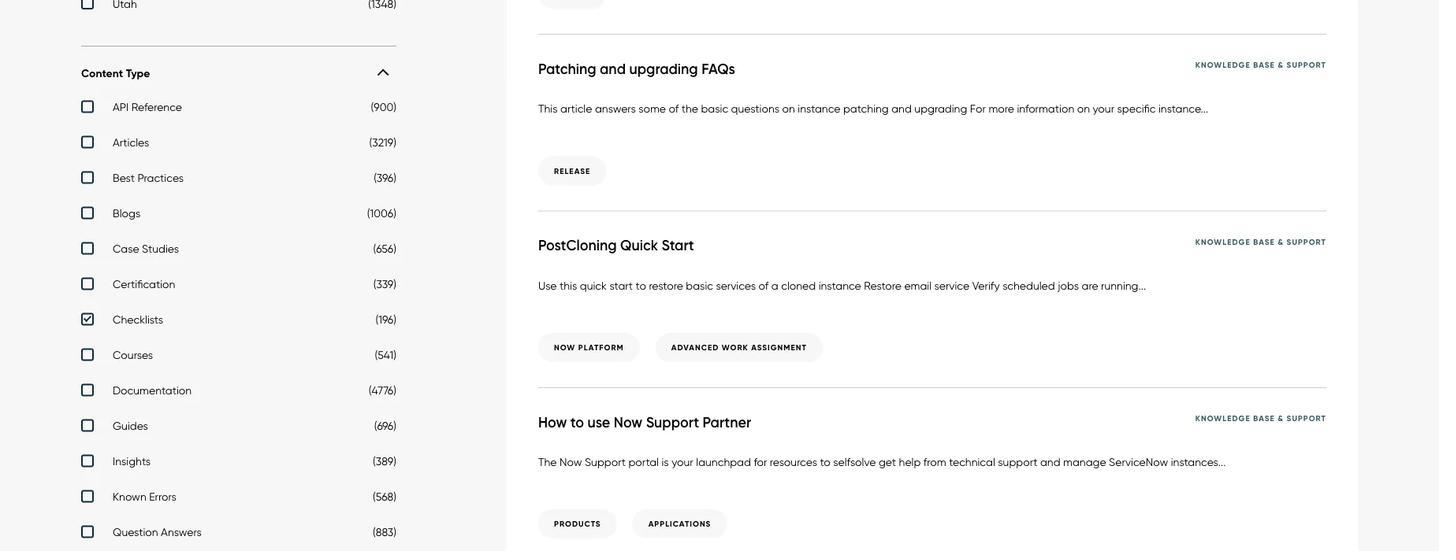 Task type: locate. For each thing, give the bounding box(es) containing it.
checklists
[[113, 313, 163, 327]]

are
[[1082, 279, 1098, 292]]

insights
[[113, 455, 151, 469]]

to left use
[[571, 414, 584, 431]]

base for faqs
[[1253, 60, 1275, 70]]

launchpad
[[696, 456, 751, 469]]

question
[[113, 526, 158, 540]]

more
[[989, 102, 1014, 115]]

certification
[[113, 278, 175, 291]]

1 vertical spatial &
[[1278, 237, 1284, 247]]

0 vertical spatial instance
[[798, 102, 841, 115]]

None checkbox
[[81, 100, 396, 118], [81, 136, 396, 153], [81, 207, 396, 224], [81, 242, 396, 260], [81, 384, 396, 402], [81, 455, 396, 473], [81, 491, 396, 508], [81, 526, 396, 543], [81, 100, 396, 118], [81, 136, 396, 153], [81, 207, 396, 224], [81, 242, 396, 260], [81, 384, 396, 402], [81, 455, 396, 473], [81, 491, 396, 508], [81, 526, 396, 543]]

3 & from the top
[[1278, 414, 1284, 424]]

2 & from the top
[[1278, 237, 1284, 247]]

2 vertical spatial and
[[1040, 456, 1061, 469]]

quick
[[620, 237, 658, 255]]

1 horizontal spatial and
[[892, 102, 912, 115]]

2 vertical spatial &
[[1278, 414, 1284, 424]]

and
[[600, 60, 626, 78], [892, 102, 912, 115], [1040, 456, 1061, 469]]

portal
[[629, 456, 659, 469]]

answers
[[161, 526, 202, 540]]

platform
[[578, 343, 624, 353]]

this
[[560, 279, 577, 292]]

1 horizontal spatial your
[[1093, 102, 1115, 115]]

upgrading left for
[[915, 102, 967, 115]]

on right questions
[[782, 102, 795, 115]]

article
[[560, 102, 592, 115]]

1 horizontal spatial of
[[759, 279, 769, 292]]

to right 'start'
[[636, 279, 646, 292]]

quick
[[580, 279, 607, 292]]

some
[[639, 102, 666, 115]]

1 knowledge from the top
[[1196, 60, 1251, 70]]

upgrading
[[629, 60, 698, 78], [915, 102, 967, 115]]

of
[[669, 102, 679, 115], [759, 279, 769, 292]]

of left a
[[759, 279, 769, 292]]

now
[[554, 343, 576, 353], [614, 414, 643, 431], [560, 456, 582, 469]]

basic right restore
[[686, 279, 713, 292]]

basic for upgrading
[[701, 102, 728, 115]]

knowledge
[[1196, 60, 1251, 70], [1196, 237, 1251, 247], [1196, 414, 1251, 424]]

start
[[662, 237, 694, 255]]

question answers
[[113, 526, 202, 540]]

1 vertical spatial and
[[892, 102, 912, 115]]

services
[[716, 279, 756, 292]]

instance right cloned
[[819, 279, 861, 292]]

and right "patching"
[[892, 102, 912, 115]]

case
[[113, 242, 139, 256]]

help
[[899, 456, 921, 469]]

this article answers some of the basic questions on instance patching and upgrading for more information on your specific instance...
[[538, 102, 1209, 115]]

to
[[636, 279, 646, 292], [571, 414, 584, 431], [820, 456, 831, 469]]

0 horizontal spatial and
[[600, 60, 626, 78]]

service
[[935, 279, 970, 292]]

1 vertical spatial knowledge base & support
[[1196, 237, 1327, 247]]

0 vertical spatial to
[[636, 279, 646, 292]]

and right support
[[1040, 456, 1061, 469]]

None checkbox
[[81, 0, 396, 14], [81, 171, 396, 189], [81, 278, 396, 295], [81, 313, 396, 331], [81, 349, 396, 366], [81, 420, 396, 437], [81, 0, 396, 14], [81, 171, 396, 189], [81, 278, 396, 295], [81, 313, 396, 331], [81, 349, 396, 366], [81, 420, 396, 437]]

&
[[1278, 60, 1284, 70], [1278, 237, 1284, 247], [1278, 414, 1284, 424]]

0 horizontal spatial to
[[571, 414, 584, 431]]

2 vertical spatial base
[[1253, 414, 1275, 424]]

1 horizontal spatial upgrading
[[915, 102, 967, 115]]

1 vertical spatial basic
[[686, 279, 713, 292]]

studies
[[142, 242, 179, 256]]

1 base from the top
[[1253, 60, 1275, 70]]

knowledge base & support for now
[[1196, 414, 1327, 424]]

for
[[754, 456, 767, 469]]

use
[[538, 279, 557, 292]]

on
[[782, 102, 795, 115], [1077, 102, 1090, 115]]

now right the the
[[560, 456, 582, 469]]

now left platform
[[554, 343, 576, 353]]

knowledge for now
[[1196, 414, 1251, 424]]

support for patching and upgrading faqs
[[1287, 60, 1327, 70]]

and up answers
[[600, 60, 626, 78]]

postcloning
[[538, 237, 617, 255]]

2 vertical spatial knowledge base & support
[[1196, 414, 1327, 424]]

work
[[722, 343, 749, 353]]

patching
[[538, 60, 596, 78]]

1 horizontal spatial on
[[1077, 102, 1090, 115]]

1 vertical spatial of
[[759, 279, 769, 292]]

content type
[[81, 66, 150, 80]]

1 vertical spatial to
[[571, 414, 584, 431]]

0 horizontal spatial on
[[782, 102, 795, 115]]

restore
[[649, 279, 683, 292]]

1 horizontal spatial to
[[636, 279, 646, 292]]

use
[[588, 414, 610, 431]]

1 knowledge base & support from the top
[[1196, 60, 1327, 70]]

now right use
[[614, 414, 643, 431]]

0 vertical spatial basic
[[701, 102, 728, 115]]

assignment
[[751, 343, 807, 353]]

2 horizontal spatial to
[[820, 456, 831, 469]]

0 vertical spatial of
[[669, 102, 679, 115]]

on right information
[[1077, 102, 1090, 115]]

documentation
[[113, 384, 192, 398]]

instance left "patching"
[[798, 102, 841, 115]]

3 knowledge from the top
[[1196, 414, 1251, 424]]

errors
[[149, 491, 177, 504]]

release
[[554, 166, 591, 176]]

products
[[554, 520, 601, 530]]

2 vertical spatial knowledge
[[1196, 414, 1251, 424]]

2 horizontal spatial and
[[1040, 456, 1061, 469]]

basic for start
[[686, 279, 713, 292]]

3 knowledge base & support from the top
[[1196, 414, 1327, 424]]

your
[[1093, 102, 1115, 115], [672, 456, 693, 469]]

start
[[610, 279, 633, 292]]

your right is
[[672, 456, 693, 469]]

of left the
[[669, 102, 679, 115]]

(541)
[[375, 349, 396, 362]]

your left specific
[[1093, 102, 1115, 115]]

practices
[[137, 171, 184, 185]]

information
[[1017, 102, 1074, 115]]

0 vertical spatial base
[[1253, 60, 1275, 70]]

1 vertical spatial knowledge
[[1196, 237, 1251, 247]]

2 knowledge base & support from the top
[[1196, 237, 1327, 247]]

1 vertical spatial upgrading
[[915, 102, 967, 115]]

manage
[[1063, 456, 1106, 469]]

0 vertical spatial &
[[1278, 60, 1284, 70]]

(883)
[[373, 526, 396, 540]]

blogs
[[113, 207, 141, 220]]

upgrading up 'some'
[[629, 60, 698, 78]]

0 vertical spatial knowledge base & support
[[1196, 60, 1327, 70]]

now platform
[[554, 343, 624, 353]]

1 vertical spatial base
[[1253, 237, 1275, 247]]

basic right the
[[701, 102, 728, 115]]

1 vertical spatial your
[[672, 456, 693, 469]]

how
[[538, 414, 567, 431]]

1 vertical spatial instance
[[819, 279, 861, 292]]

basic
[[701, 102, 728, 115], [686, 279, 713, 292]]

3 base from the top
[[1253, 414, 1275, 424]]

instance...
[[1159, 102, 1209, 115]]

to left selfsolve
[[820, 456, 831, 469]]

1 & from the top
[[1278, 60, 1284, 70]]

2 vertical spatial now
[[560, 456, 582, 469]]

guides
[[113, 420, 148, 433]]

0 horizontal spatial upgrading
[[629, 60, 698, 78]]

0 vertical spatial knowledge
[[1196, 60, 1251, 70]]



Task type: describe. For each thing, give the bounding box(es) containing it.
servicenow
[[1109, 456, 1168, 469]]

this
[[538, 102, 558, 115]]

api
[[113, 100, 129, 114]]

is
[[662, 456, 669, 469]]

running...
[[1101, 279, 1146, 292]]

specific
[[1117, 102, 1156, 115]]

0 vertical spatial your
[[1093, 102, 1115, 115]]

verify
[[972, 279, 1000, 292]]

(900)
[[371, 100, 396, 114]]

(4776)
[[369, 384, 396, 398]]

0 horizontal spatial your
[[672, 456, 693, 469]]

best practices
[[113, 171, 184, 185]]

the
[[682, 102, 698, 115]]

support
[[998, 456, 1038, 469]]

use this quick start to restore basic services of a cloned instance restore email service verify scheduled jobs are running...
[[538, 279, 1146, 292]]

for
[[970, 102, 986, 115]]

postcloning quick start
[[538, 237, 694, 255]]

known errors
[[113, 491, 177, 504]]

type
[[126, 66, 150, 80]]

(568)
[[373, 491, 396, 504]]

instances...
[[1171, 456, 1226, 469]]

known
[[113, 491, 146, 504]]

(196)
[[376, 313, 396, 327]]

patching and upgrading faqs link
[[538, 60, 767, 78]]

patching and upgrading faqs
[[538, 60, 735, 78]]

faqs
[[702, 60, 735, 78]]

from
[[924, 456, 946, 469]]

courses
[[113, 349, 153, 362]]

get
[[879, 456, 896, 469]]

scheduled
[[1003, 279, 1055, 292]]

the now support portal is your launchpad for resources to selfsolve get help from technical support and manage servicenow instances...
[[538, 456, 1226, 469]]

resources
[[770, 456, 817, 469]]

restore
[[864, 279, 902, 292]]

advanced
[[671, 343, 719, 353]]

best
[[113, 171, 135, 185]]

& for now
[[1278, 414, 1284, 424]]

support for postcloning quick start
[[1287, 237, 1327, 247]]

support for how to use now support  partner
[[1287, 414, 1327, 424]]

reference
[[131, 100, 182, 114]]

(656)
[[373, 242, 396, 256]]

2 knowledge from the top
[[1196, 237, 1251, 247]]

applications
[[648, 520, 711, 530]]

postcloning quick start link
[[538, 237, 726, 255]]

0 vertical spatial now
[[554, 343, 576, 353]]

2 base from the top
[[1253, 237, 1275, 247]]

partner
[[703, 414, 751, 431]]

how to use now support  partner
[[538, 414, 751, 431]]

(339)
[[373, 278, 396, 291]]

articles
[[113, 136, 149, 149]]

cloned
[[781, 279, 816, 292]]

case studies
[[113, 242, 179, 256]]

knowledge for faqs
[[1196, 60, 1251, 70]]

advanced work assignment
[[671, 343, 807, 353]]

& for faqs
[[1278, 60, 1284, 70]]

(1006)
[[367, 207, 396, 220]]

how to use now support  partner link
[[538, 414, 783, 432]]

questions
[[731, 102, 780, 115]]

technical
[[949, 456, 995, 469]]

(3219)
[[369, 136, 396, 149]]

1 vertical spatial now
[[614, 414, 643, 431]]

answers
[[595, 102, 636, 115]]

the
[[538, 456, 557, 469]]

0 vertical spatial upgrading
[[629, 60, 698, 78]]

1 on from the left
[[782, 102, 795, 115]]

(389)
[[373, 455, 396, 469]]

(696)
[[374, 420, 396, 433]]

email
[[904, 279, 932, 292]]

jobs
[[1058, 279, 1079, 292]]

content
[[81, 66, 123, 80]]

0 vertical spatial and
[[600, 60, 626, 78]]

2 vertical spatial to
[[820, 456, 831, 469]]

a
[[771, 279, 779, 292]]

base for now
[[1253, 414, 1275, 424]]

0 horizontal spatial of
[[669, 102, 679, 115]]

2 on from the left
[[1077, 102, 1090, 115]]

knowledge base & support for faqs
[[1196, 60, 1327, 70]]



Task type: vqa. For each thing, say whether or not it's contained in the screenshot.
Order Management for Telecommunications
no



